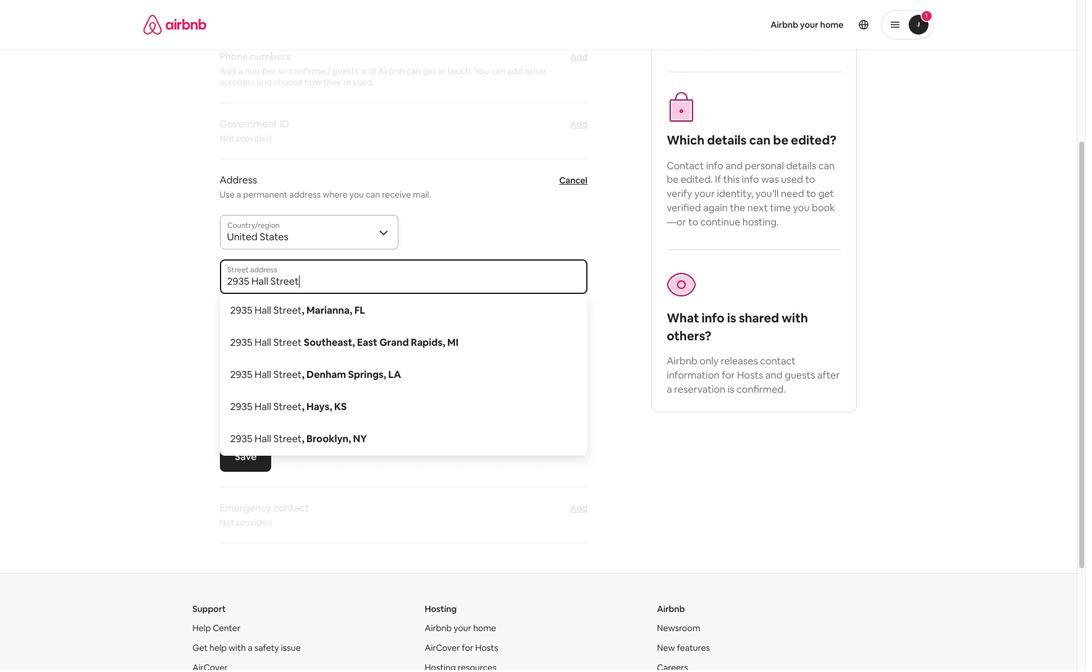 Task type: locate. For each thing, give the bounding box(es) containing it.
0 horizontal spatial for
[[462, 643, 474, 654]]

your
[[800, 19, 819, 30], [704, 38, 724, 51], [695, 187, 715, 200], [454, 623, 471, 634]]

and right they're
[[361, 66, 376, 77]]

street down '2935 hall street , marianna, fl'
[[273, 336, 302, 349]]

hall
[[255, 304, 271, 317], [255, 336, 271, 349], [255, 368, 271, 381], [255, 400, 271, 413], [255, 433, 271, 446]]

0 vertical spatial home
[[821, 19, 844, 30]]

verified
[[667, 202, 701, 215]]

2 not from the top
[[220, 517, 234, 528]]

0 vertical spatial guests
[[332, 66, 359, 77]]

5 option from the top
[[220, 423, 587, 455]]

, for , brooklyn, ny
[[302, 433, 304, 446]]

hosts
[[737, 369, 763, 382], [475, 643, 498, 654]]

1 vertical spatial you
[[793, 202, 810, 215]]

hall for 2935 hall street , marianna, fl
[[255, 304, 271, 317]]

airbnb your home link inside "profile" element
[[763, 12, 851, 38]]

to up book
[[807, 187, 816, 200]]

1 not from the top
[[220, 133, 234, 144]]

street for , marianna, fl
[[273, 304, 302, 317]]

numbers up number
[[250, 50, 291, 63]]

can down edited? on the top right of the page
[[819, 159, 835, 172]]

airbnb right used.
[[378, 66, 405, 77]]

cancel
[[559, 175, 588, 186]]

2 provided from the top
[[236, 517, 272, 528]]

is down releases
[[728, 383, 735, 396]]

east
[[357, 336, 377, 349]]

1 horizontal spatial for
[[722, 369, 735, 382]]

and inside contact info and personal details can be edited. if this info was used to verify your identity, you'll need to get verified again the next time you book —or to continue hosting.
[[726, 159, 743, 172]]

1 horizontal spatial you
[[793, 202, 810, 215]]

0 vertical spatial info
[[706, 159, 724, 172]]

and inside airbnb only releases contact information for hosts and guests after a reservation is confirmed.
[[766, 369, 783, 382]]

your inside "profile" element
[[800, 19, 819, 30]]

airbnb inside airbnb only releases contact information for hosts and guests after a reservation is confirmed.
[[667, 355, 698, 368]]

0 vertical spatial contact
[[760, 355, 796, 368]]

center
[[213, 623, 241, 634]]

contact right emergency
[[273, 502, 309, 515]]

a down phone
[[238, 66, 243, 77]]

0 vertical spatial with
[[782, 310, 808, 326]]

you right where
[[349, 189, 364, 200]]

0 horizontal spatial contact
[[273, 502, 309, 515]]

0 horizontal spatial with
[[229, 643, 246, 654]]

your down hiding at top
[[704, 38, 724, 51]]

with right the shared
[[782, 310, 808, 326]]

guests
[[332, 66, 359, 77], [785, 369, 815, 382]]

your down the edited.
[[695, 187, 715, 200]]

details inside we're hiding some account details to protect your identity.
[[792, 24, 822, 37]]

0 vertical spatial airbnb your home
[[771, 19, 844, 30]]

details up 'used'
[[786, 159, 816, 172]]

, left hays,
[[302, 400, 304, 413]]

to right 'used'
[[805, 173, 815, 186]]

where
[[323, 189, 348, 200]]

1 vertical spatial guests
[[785, 369, 815, 382]]

2935 for 2935 hall street southeast, east grand rapids, mi
[[230, 336, 253, 349]]

denham
[[307, 368, 346, 381]]

2 add button from the top
[[570, 502, 588, 515]]

provided inside emergency contact not provided
[[236, 517, 272, 528]]

info for is
[[702, 310, 725, 326]]

and up confirmed.
[[766, 369, 783, 382]]

street up '2935 hall street , hays, ks'
[[273, 368, 302, 381]]

1 horizontal spatial airbnb your home
[[771, 19, 844, 30]]

cancel button
[[559, 174, 588, 187]]

can left receive
[[366, 189, 380, 200]]

get left in
[[423, 66, 437, 77]]

profile element
[[553, 0, 934, 49]]

2 vertical spatial info
[[702, 310, 725, 326]]

details for account
[[792, 24, 822, 37]]

2 option from the top
[[220, 327, 587, 359]]

to right account
[[824, 24, 834, 37]]

1 vertical spatial be
[[667, 173, 679, 186]]

2935 for 2935 hall street , hays, ks
[[230, 400, 253, 413]]

guests right how
[[332, 66, 359, 77]]

street down '2935 hall street , hays, ks'
[[273, 433, 302, 446]]

shared
[[739, 310, 779, 326]]

continue
[[701, 216, 741, 229]]

you'll
[[756, 187, 779, 200]]

information
[[667, 369, 720, 382]]

0 horizontal spatial airbnb your home
[[425, 623, 496, 634]]

0 vertical spatial details
[[792, 24, 822, 37]]

airbnb your home inside "profile" element
[[771, 19, 844, 30]]

5 hall from the top
[[255, 433, 271, 446]]

info right this on the right
[[742, 173, 759, 186]]

1 2935 from the top
[[230, 304, 253, 317]]

0 horizontal spatial home
[[473, 623, 496, 634]]

, left "brooklyn,"
[[302, 433, 304, 446]]

not for government id
[[220, 133, 234, 144]]

be up verify
[[667, 173, 679, 186]]

street left hays,
[[273, 400, 302, 413]]

3 street from the top
[[273, 368, 302, 381]]

1 street from the top
[[273, 304, 302, 317]]

street for , hays, ks
[[273, 400, 302, 413]]

government id not provided
[[220, 117, 289, 144]]

1 vertical spatial add button
[[570, 502, 588, 515]]

numbers
[[250, 50, 291, 63], [220, 77, 255, 88]]

1 add button from the top
[[570, 51, 588, 63]]

hosting
[[425, 604, 457, 615]]

new
[[657, 643, 675, 654]]

not down emergency
[[220, 517, 234, 528]]

airbnb
[[771, 19, 799, 30], [378, 66, 405, 77], [667, 355, 698, 368], [657, 604, 685, 615], [425, 623, 452, 634]]

hosts right "aircover"
[[475, 643, 498, 654]]

0 vertical spatial hosts
[[737, 369, 763, 382]]

0 horizontal spatial be
[[667, 173, 679, 186]]

3 hall from the top
[[255, 368, 271, 381]]

0 vertical spatial for
[[722, 369, 735, 382]]

0 horizontal spatial hosts
[[475, 643, 498, 654]]

street for , denham springs, la
[[273, 368, 302, 381]]

1 horizontal spatial get
[[819, 187, 834, 200]]

1 vertical spatial home
[[473, 623, 496, 634]]

brooklyn,
[[307, 433, 351, 446]]

1 horizontal spatial contact
[[760, 355, 796, 368]]

,
[[302, 304, 304, 317], [302, 368, 304, 381], [302, 400, 304, 413], [302, 433, 304, 446]]

0 vertical spatial airbnb your home link
[[763, 12, 851, 38]]

issue
[[281, 643, 301, 654]]

for right "aircover"
[[462, 643, 474, 654]]

a down information
[[667, 383, 672, 396]]

help
[[193, 623, 211, 634]]

not for emergency contact
[[220, 517, 234, 528]]

if
[[715, 173, 721, 186]]

1 button
[[881, 10, 934, 40]]

not inside government id not provided
[[220, 133, 234, 144]]

info up if
[[706, 159, 724, 172]]

for down releases
[[722, 369, 735, 382]]

1 hall from the top
[[255, 304, 271, 317]]

1 horizontal spatial hosts
[[737, 369, 763, 382]]

2935 hall street , brooklyn, ny
[[230, 433, 367, 446]]

2935 hall street , hays, ks
[[230, 400, 347, 413]]

hiding
[[696, 24, 723, 37]]

2 hall from the top
[[255, 336, 271, 349]]

1 horizontal spatial home
[[821, 19, 844, 30]]

1 vertical spatial get
[[819, 187, 834, 200]]

edited.
[[681, 173, 713, 186]]

and up this on the right
[[726, 159, 743, 172]]

1 provided from the top
[[236, 133, 272, 144]]

1 , from the top
[[302, 304, 304, 317]]

1 vertical spatial contact
[[273, 502, 309, 515]]

use
[[220, 189, 235, 200]]

0 horizontal spatial airbnb your home link
[[425, 623, 496, 634]]

0 vertical spatial not
[[220, 133, 234, 144]]

hosts down releases
[[737, 369, 763, 382]]

details right account
[[792, 24, 822, 37]]

1 vertical spatial hosts
[[475, 643, 498, 654]]

get
[[423, 66, 437, 77], [819, 187, 834, 200]]

new features link
[[657, 643, 710, 654]]

you
[[475, 66, 489, 77]]

guests inside airbnb only releases contact information for hosts and guests after a reservation is confirmed.
[[785, 369, 815, 382]]

be up personal
[[773, 132, 789, 148]]

and left 'so'
[[257, 77, 272, 88]]

1 vertical spatial with
[[229, 643, 246, 654]]

airbnb your home
[[771, 19, 844, 30], [425, 623, 496, 634]]

add inside phone numbers add a number so confirmed guests and airbnb can get in touch. you can add other numbers and choose how they're used.
[[220, 66, 236, 77]]

2 2935 from the top
[[230, 336, 253, 349]]

3 , from the top
[[302, 400, 304, 413]]

, for , hays, ks
[[302, 400, 304, 413]]

fl
[[354, 304, 365, 317]]

so
[[278, 66, 287, 77]]

0 vertical spatial add button
[[570, 51, 588, 63]]

with right help
[[229, 643, 246, 654]]

save button
[[220, 442, 271, 472]]

1 horizontal spatial be
[[773, 132, 789, 148]]

home
[[821, 19, 844, 30], [473, 623, 496, 634]]

1 vertical spatial details
[[707, 132, 747, 148]]

provided for government
[[236, 133, 272, 144]]

is left the shared
[[727, 310, 736, 326]]

support
[[193, 604, 226, 615]]

1 vertical spatial not
[[220, 517, 234, 528]]

in
[[439, 66, 446, 77]]

receive
[[382, 189, 411, 200]]

time
[[770, 202, 791, 215]]

0 vertical spatial get
[[423, 66, 437, 77]]

reservation
[[674, 383, 726, 396]]

get up book
[[819, 187, 834, 200]]

home right account
[[821, 19, 844, 30]]

airbnb up 'newsroom' link
[[657, 604, 685, 615]]

provided inside government id not provided
[[236, 133, 272, 144]]

1 horizontal spatial airbnb your home link
[[763, 12, 851, 38]]

0 vertical spatial you
[[349, 189, 364, 200]]

1 horizontal spatial with
[[782, 310, 808, 326]]

not
[[220, 133, 234, 144], [220, 517, 234, 528]]

confirmed
[[289, 66, 330, 77]]

provided down government
[[236, 133, 272, 144]]

emergency
[[220, 502, 271, 515]]

your inside we're hiding some account details to protect your identity.
[[704, 38, 724, 51]]

4 hall from the top
[[255, 400, 271, 413]]

contact up confirmed.
[[760, 355, 796, 368]]

new features
[[657, 643, 710, 654]]

be inside contact info and personal details can be edited. if this info was used to verify your identity, you'll need to get verified again the next time you book —or to continue hosting.
[[667, 173, 679, 186]]

contact inside airbnb only releases contact information for hosts and guests after a reservation is confirmed.
[[760, 355, 796, 368]]

contact info and personal details can be edited. if this info was used to verify your identity, you'll need to get verified again the next time you book —or to continue hosting.
[[667, 159, 835, 229]]

safety
[[254, 643, 279, 654]]

info inside what info is shared with others?
[[702, 310, 725, 326]]

airbnb down hosting
[[425, 623, 452, 634]]

0 vertical spatial be
[[773, 132, 789, 148]]

guests left after
[[785, 369, 815, 382]]

0 horizontal spatial guests
[[332, 66, 359, 77]]

details inside contact info and personal details can be edited. if this info was used to verify your identity, you'll need to get verified again the next time you book —or to continue hosting.
[[786, 159, 816, 172]]

you down need
[[793, 202, 810, 215]]

you inside address use a permanent address where you can receive mail.
[[349, 189, 364, 200]]

add button
[[570, 51, 588, 63], [570, 502, 588, 515]]

your right account
[[800, 19, 819, 30]]

can inside contact info and personal details can be edited. if this info was used to verify your identity, you'll need to get verified again the next time you book —or to continue hosting.
[[819, 159, 835, 172]]

0 horizontal spatial you
[[349, 189, 364, 200]]

2 street from the top
[[273, 336, 302, 349]]

details up this on the right
[[707, 132, 747, 148]]

your up aircover for hosts "link"
[[454, 623, 471, 634]]

is inside what info is shared with others?
[[727, 310, 736, 326]]

address
[[220, 174, 257, 187]]

2 vertical spatial details
[[786, 159, 816, 172]]

0 vertical spatial provided
[[236, 133, 272, 144]]

info up others?
[[702, 310, 725, 326]]

, left marianna,
[[302, 304, 304, 317]]

airbnb up information
[[667, 355, 698, 368]]

rapids,
[[411, 336, 445, 349]]

3 2935 from the top
[[230, 368, 253, 381]]

choose
[[274, 77, 303, 88]]

0 horizontal spatial get
[[423, 66, 437, 77]]

0 vertical spatial is
[[727, 310, 736, 326]]

5 2935 from the top
[[230, 433, 253, 446]]

for
[[722, 369, 735, 382], [462, 643, 474, 654]]

4 , from the top
[[302, 433, 304, 446]]

1 horizontal spatial guests
[[785, 369, 815, 382]]

can up personal
[[750, 132, 771, 148]]

contact
[[760, 355, 796, 368], [273, 502, 309, 515]]

not down government
[[220, 133, 234, 144]]

2 , from the top
[[302, 368, 304, 381]]

hall for 2935 hall street , denham springs, la
[[255, 368, 271, 381]]

a inside phone numbers add a number so confirmed guests and airbnb can get in touch. you can add other numbers and choose how they're used.
[[238, 66, 243, 77]]

for inside airbnb only releases contact information for hosts and guests after a reservation is confirmed.
[[722, 369, 735, 382]]

a right use
[[237, 189, 241, 200]]

numbers down phone
[[220, 77, 255, 88]]

phone
[[220, 50, 248, 63]]

4 street from the top
[[273, 400, 302, 413]]

add
[[507, 66, 523, 77]]

you inside contact info and personal details can be edited. if this info was used to verify your identity, you'll need to get verified again the next time you book —or to continue hosting.
[[793, 202, 810, 215]]

1 vertical spatial provided
[[236, 517, 272, 528]]

4 2935 from the top
[[230, 400, 253, 413]]

list box
[[220, 295, 587, 455]]

5 street from the top
[[273, 433, 302, 446]]

personal
[[745, 159, 784, 172]]

save
[[235, 451, 256, 464]]

airbnb right some
[[771, 19, 799, 30]]

, left denham
[[302, 368, 304, 381]]

home up aircover for hosts "link"
[[473, 623, 496, 634]]

2935 for 2935 hall street , brooklyn, ny
[[230, 433, 253, 446]]

street left marianna,
[[273, 304, 302, 317]]

not inside emergency contact not provided
[[220, 517, 234, 528]]

provided down emergency
[[236, 517, 272, 528]]

1 vertical spatial is
[[728, 383, 735, 396]]

others?
[[667, 328, 712, 344]]

address
[[289, 189, 321, 200]]

to right the —or
[[689, 216, 698, 229]]

option
[[220, 295, 587, 327], [220, 327, 587, 359], [220, 359, 587, 391], [220, 391, 587, 423], [220, 423, 587, 455]]



Task type: describe. For each thing, give the bounding box(es) containing it.
e.g. 123 Main St. field
[[227, 276, 580, 288]]

other
[[525, 66, 546, 77]]

protect
[[667, 38, 701, 51]]

address use a permanent address where you can receive mail.
[[220, 174, 431, 200]]

provided for emergency
[[236, 517, 272, 528]]

was
[[761, 173, 779, 186]]

get
[[193, 643, 208, 654]]

hall for 2935 hall street southeast, east grand rapids, mi
[[255, 336, 271, 349]]

is inside airbnb only releases contact information for hosts and guests after a reservation is confirmed.
[[728, 383, 735, 396]]

hall for 2935 hall street , brooklyn, ny
[[255, 433, 271, 446]]

hosting.
[[743, 216, 779, 229]]

can right you
[[491, 66, 505, 77]]

they're
[[324, 77, 351, 88]]

mail.
[[413, 189, 431, 200]]

details for personal
[[786, 159, 816, 172]]

1 vertical spatial airbnb your home
[[425, 623, 496, 634]]

a inside airbnb only releases contact information for hosts and guests after a reservation is confirmed.
[[667, 383, 672, 396]]

1 option from the top
[[220, 295, 587, 327]]

1 vertical spatial info
[[742, 173, 759, 186]]

aircover
[[425, 643, 460, 654]]

identity.
[[726, 38, 763, 51]]

4 option from the top
[[220, 391, 587, 423]]

touch.
[[447, 66, 473, 77]]

add button for emergency contact
[[570, 502, 588, 515]]

again
[[703, 202, 728, 215]]

number
[[245, 66, 276, 77]]

a left the safety
[[248, 643, 253, 654]]

list box containing 2935
[[220, 295, 587, 455]]

2935 hall street , marianna, fl
[[230, 304, 365, 317]]

2935 for 2935 hall street , marianna, fl
[[230, 304, 253, 317]]

releases
[[721, 355, 758, 368]]

springs,
[[348, 368, 386, 381]]

edited?
[[791, 132, 837, 148]]

newsroom
[[657, 623, 701, 634]]

next
[[748, 202, 768, 215]]

some
[[726, 24, 751, 37]]

used.
[[353, 77, 375, 88]]

your inside contact info and personal details can be edited. if this info was used to verify your identity, you'll need to get verified again the next time you book —or to continue hosting.
[[695, 187, 715, 200]]

need
[[781, 187, 804, 200]]

get help with a safety issue link
[[193, 643, 301, 654]]

0 vertical spatial numbers
[[250, 50, 291, 63]]

government
[[220, 117, 277, 130]]

the
[[730, 202, 746, 215]]

1 vertical spatial airbnb your home link
[[425, 623, 496, 634]]

permanent
[[243, 189, 288, 200]]

help
[[210, 643, 227, 654]]

this
[[724, 173, 740, 186]]

to inside we're hiding some account details to protect your identity.
[[824, 24, 834, 37]]

mi
[[447, 336, 459, 349]]

contact
[[667, 159, 704, 172]]

grand
[[380, 336, 409, 349]]

we're hiding some account details to protect your identity.
[[667, 24, 834, 51]]

add link
[[570, 118, 588, 130]]

hall for 2935 hall street , hays, ks
[[255, 400, 271, 413]]

identity,
[[717, 187, 754, 200]]

airbnb inside phone numbers add a number so confirmed guests and airbnb can get in touch. you can add other numbers and choose how they're used.
[[378, 66, 405, 77]]

1
[[925, 12, 928, 20]]

features
[[677, 643, 710, 654]]

how
[[305, 77, 322, 88]]

we're
[[667, 24, 693, 37]]

can inside address use a permanent address where you can receive mail.
[[366, 189, 380, 200]]

2935 hall street southeast, east grand rapids, mi
[[230, 336, 459, 349]]

newsroom link
[[657, 623, 701, 634]]

southeast,
[[304, 336, 355, 349]]

after
[[818, 369, 840, 382]]

phone numbers add a number so confirmed guests and airbnb can get in touch. you can add other numbers and choose how they're used.
[[220, 50, 546, 88]]

book
[[812, 202, 835, 215]]

street for southeast, east grand rapids, mi
[[273, 336, 302, 349]]

marianna,
[[307, 304, 352, 317]]

, for , marianna, fl
[[302, 304, 304, 317]]

emergency contact not provided
[[220, 502, 309, 528]]

hosts inside airbnb only releases contact information for hosts and guests after a reservation is confirmed.
[[737, 369, 763, 382]]

which
[[667, 132, 705, 148]]

1 vertical spatial numbers
[[220, 77, 255, 88]]

what info is shared with others?
[[667, 310, 808, 344]]

ny
[[353, 433, 367, 446]]

—or
[[667, 216, 686, 229]]

2935 for 2935 hall street , denham springs, la
[[230, 368, 253, 381]]

help center
[[193, 623, 241, 634]]

only
[[700, 355, 719, 368]]

street for , brooklyn, ny
[[273, 433, 302, 446]]

guests inside phone numbers add a number so confirmed guests and airbnb can get in touch. you can add other numbers and choose how they're used.
[[332, 66, 359, 77]]

ks
[[334, 400, 347, 413]]

info for and
[[706, 159, 724, 172]]

get help with a safety issue
[[193, 643, 301, 654]]

account
[[753, 24, 790, 37]]

airbnb inside "profile" element
[[771, 19, 799, 30]]

a inside address use a permanent address where you can receive mail.
[[237, 189, 241, 200]]

which details can be edited?
[[667, 132, 837, 148]]

can left in
[[407, 66, 421, 77]]

la
[[388, 368, 401, 381]]

airbnb only releases contact information for hosts and guests after a reservation is confirmed.
[[667, 355, 840, 396]]

home inside "profile" element
[[821, 19, 844, 30]]

2935 hall street , denham springs, la
[[230, 368, 401, 381]]

contact inside emergency contact not provided
[[273, 502, 309, 515]]

1 vertical spatial for
[[462, 643, 474, 654]]

get inside contact info and personal details can be edited. if this info was used to verify your identity, you'll need to get verified again the next time you book —or to continue hosting.
[[819, 187, 834, 200]]

aircover for hosts link
[[425, 643, 498, 654]]

get inside phone numbers add a number so confirmed guests and airbnb can get in touch. you can add other numbers and choose how they're used.
[[423, 66, 437, 77]]

add button for phone numbers
[[570, 51, 588, 63]]

3 option from the top
[[220, 359, 587, 391]]

help center link
[[193, 623, 241, 634]]

what
[[667, 310, 699, 326]]

with inside what info is shared with others?
[[782, 310, 808, 326]]

, for , denham springs, la
[[302, 368, 304, 381]]

verify
[[667, 187, 693, 200]]

used
[[781, 173, 803, 186]]

hays,
[[307, 400, 332, 413]]

id
[[280, 117, 289, 130]]



Task type: vqa. For each thing, say whether or not it's contained in the screenshot.
Backyard button
no



